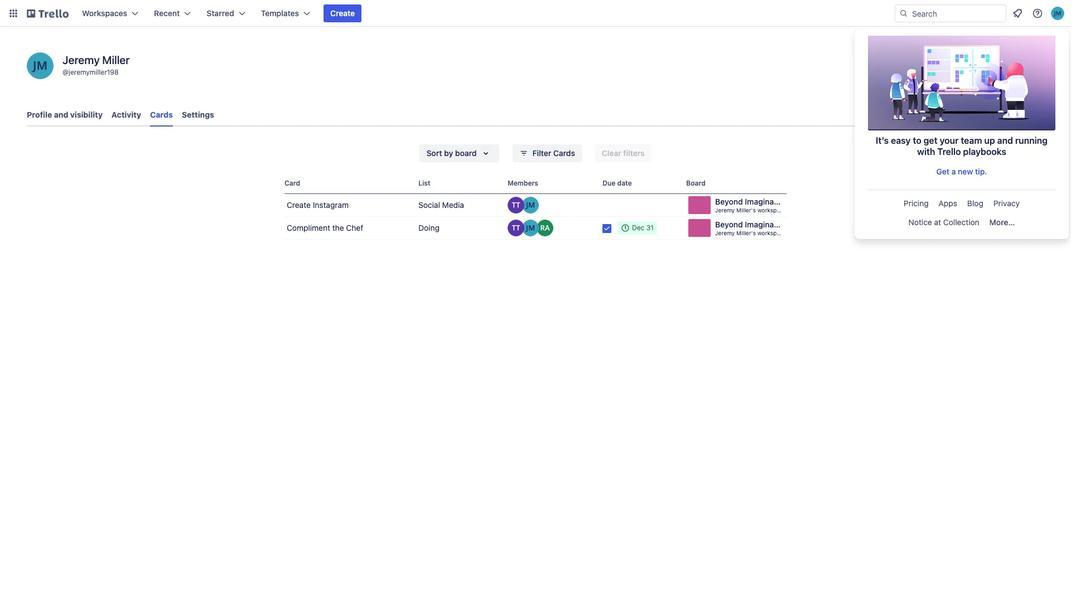 Task type: vqa. For each thing, say whether or not it's contained in the screenshot.
middle 'Create from template…' 'icon'
no



Task type: locate. For each thing, give the bounding box(es) containing it.
0 vertical spatial imagination
[[745, 197, 789, 207]]

jeremy miller (jeremymiller198) image inside "primary" element
[[1052, 7, 1065, 20]]

create
[[331, 8, 355, 18], [287, 200, 311, 210]]

jeremy inside jeremy miller @ jeremymiller198
[[63, 54, 100, 66]]

workspace
[[758, 207, 787, 214], [758, 230, 787, 237]]

compliment
[[287, 223, 330, 233]]

cards right filter
[[554, 149, 576, 158]]

with
[[918, 147, 936, 157]]

settings link
[[182, 105, 214, 125]]

sort by board button
[[420, 145, 499, 162]]

0 horizontal spatial jeremy miller (jeremymiller198) image
[[523, 220, 539, 237]]

1 beyond imagination jeremy miller's workspace from the top
[[716, 197, 789, 214]]

instagram
[[313, 200, 349, 210]]

jeremy miller (jeremymiller198) image
[[1052, 7, 1065, 20], [523, 220, 539, 237]]

0 horizontal spatial cards
[[150, 110, 173, 119]]

1 vertical spatial jeremy miller (jeremymiller198) image
[[523, 220, 539, 237]]

up
[[985, 136, 996, 146]]

create button
[[324, 4, 362, 22]]

visibility
[[70, 110, 103, 119]]

imagination
[[745, 197, 789, 207], [745, 220, 789, 229]]

terry turtle (terryturtle) image
[[508, 220, 525, 237]]

Search field
[[909, 5, 1007, 22]]

0 vertical spatial create
[[331, 8, 355, 18]]

1 vertical spatial beyond imagination jeremy miller's workspace
[[716, 220, 789, 237]]

due
[[603, 179, 616, 188]]

0 vertical spatial and
[[54, 110, 68, 119]]

jeremy miller (jeremymiller198) image down members
[[523, 197, 539, 214]]

jeremy miller (jeremymiller198) image right open information menu image
[[1052, 7, 1065, 20]]

list
[[419, 179, 431, 188]]

workspaces button
[[75, 4, 145, 22]]

privacy link
[[990, 195, 1025, 213]]

starred button
[[200, 4, 252, 22]]

cards right the activity
[[150, 110, 173, 119]]

31
[[647, 224, 654, 232]]

create inside button
[[331, 8, 355, 18]]

2 beyond imagination jeremy miller's workspace from the top
[[716, 220, 789, 237]]

2 imagination from the top
[[745, 220, 789, 229]]

2 workspace from the top
[[758, 230, 787, 237]]

clear filters button
[[596, 145, 652, 162]]

0 horizontal spatial create
[[287, 200, 311, 210]]

profile and visibility
[[27, 110, 103, 119]]

blog
[[968, 199, 984, 208]]

compliment the chef
[[287, 223, 364, 233]]

1 horizontal spatial jeremy miller (jeremymiller198) image
[[1052, 7, 1065, 20]]

create instagram link
[[285, 194, 414, 217]]

open information menu image
[[1033, 8, 1044, 19]]

beyond
[[716, 197, 743, 207], [716, 220, 743, 229]]

1 vertical spatial workspace
[[758, 230, 787, 237]]

1 vertical spatial cards
[[554, 149, 576, 158]]

jeremy miller (jeremymiller198) image
[[27, 52, 54, 79], [523, 197, 539, 214]]

get a new tip. button
[[869, 163, 1056, 181]]

2 beyond from the top
[[716, 220, 743, 229]]

due date
[[603, 179, 632, 188]]

pricing link
[[900, 195, 934, 213]]

create inside 'link'
[[287, 200, 311, 210]]

beyond imagination jeremy miller's workspace
[[716, 197, 789, 214], [716, 220, 789, 237]]

0 vertical spatial jeremy
[[63, 54, 100, 66]]

cards
[[150, 110, 173, 119], [554, 149, 576, 158]]

card
[[285, 179, 300, 188]]

easy
[[892, 136, 911, 146]]

1 vertical spatial create
[[287, 200, 311, 210]]

0 vertical spatial beyond
[[716, 197, 743, 207]]

and right up
[[998, 136, 1014, 146]]

a
[[952, 167, 957, 176]]

jeremy miller (jeremymiller198) image down terry turtle (terryturtle) icon
[[523, 220, 539, 237]]

get
[[937, 167, 950, 176]]

0 vertical spatial cards
[[150, 110, 173, 119]]

filter cards button
[[513, 145, 582, 162]]

cards inside "button"
[[554, 149, 576, 158]]

1 horizontal spatial create
[[331, 8, 355, 18]]

1 horizontal spatial jeremy miller (jeremymiller198) image
[[523, 197, 539, 214]]

0 vertical spatial jeremy miller (jeremymiller198) image
[[27, 52, 54, 79]]

templates
[[261, 8, 299, 18]]

the
[[333, 223, 344, 233]]

miller
[[102, 54, 130, 66]]

switch to… image
[[8, 8, 19, 19]]

notice at collection link
[[905, 214, 985, 232]]

1 vertical spatial beyond
[[716, 220, 743, 229]]

dec 31
[[633, 224, 654, 232]]

get a new tip.
[[937, 167, 988, 176]]

jeremy
[[63, 54, 100, 66], [716, 207, 735, 214], [716, 230, 735, 237]]

search image
[[900, 9, 909, 18]]

media
[[443, 200, 464, 210]]

and
[[54, 110, 68, 119], [998, 136, 1014, 146]]

1 vertical spatial miller's
[[737, 230, 756, 237]]

0 vertical spatial workspace
[[758, 207, 787, 214]]

filters
[[624, 149, 645, 158]]

sort
[[427, 149, 442, 158]]

0 vertical spatial jeremy miller (jeremymiller198) image
[[1052, 7, 1065, 20]]

filter
[[533, 149, 552, 158]]

templates button
[[254, 4, 317, 22]]

team
[[962, 136, 983, 146]]

trello
[[938, 147, 962, 157]]

1 miller's from the top
[[737, 207, 756, 214]]

more…
[[990, 218, 1016, 227]]

0 vertical spatial beyond imagination jeremy miller's workspace
[[716, 197, 789, 214]]

and right profile
[[54, 110, 68, 119]]

1 vertical spatial imagination
[[745, 220, 789, 229]]

0 vertical spatial miller's
[[737, 207, 756, 214]]

new
[[959, 167, 974, 176]]

jeremy miller (jeremymiller198) image left '@'
[[27, 52, 54, 79]]

primary element
[[0, 0, 1072, 27]]

collection
[[944, 218, 980, 227]]

starred
[[207, 8, 234, 18]]

1 vertical spatial jeremy miller (jeremymiller198) image
[[523, 197, 539, 214]]

chef
[[346, 223, 364, 233]]

miller's
[[737, 207, 756, 214], [737, 230, 756, 237]]

terry turtle (terryturtle) image
[[508, 197, 525, 214]]

1 horizontal spatial and
[[998, 136, 1014, 146]]

1 horizontal spatial cards
[[554, 149, 576, 158]]

1 vertical spatial and
[[998, 136, 1014, 146]]



Task type: describe. For each thing, give the bounding box(es) containing it.
profile and visibility link
[[27, 105, 103, 125]]

ruby anderson (rubyanderson7) image
[[537, 220, 554, 237]]

2 miller's from the top
[[737, 230, 756, 237]]

2 vertical spatial jeremy
[[716, 230, 735, 237]]

recent
[[154, 8, 180, 18]]

more… button
[[986, 214, 1020, 232]]

at
[[935, 218, 942, 227]]

tip.
[[976, 167, 988, 176]]

notice at collection
[[909, 218, 980, 227]]

filter cards
[[533, 149, 576, 158]]

members
[[508, 179, 539, 188]]

it's easy to get your team up and running with trello playbooks link
[[869, 36, 1056, 162]]

pricing
[[904, 199, 929, 208]]

create instagram
[[287, 200, 349, 210]]

clear
[[602, 149, 622, 158]]

back to home image
[[27, 4, 69, 22]]

create for create
[[331, 8, 355, 18]]

clear filters
[[602, 149, 645, 158]]

playbooks
[[964, 147, 1007, 157]]

running
[[1016, 136, 1048, 146]]

1 imagination from the top
[[745, 197, 789, 207]]

dec
[[633, 224, 645, 232]]

date
[[618, 179, 632, 188]]

0 horizontal spatial and
[[54, 110, 68, 119]]

board
[[687, 179, 706, 188]]

doing
[[419, 223, 440, 233]]

to
[[914, 136, 922, 146]]

social
[[419, 200, 440, 210]]

compliment the chef link
[[285, 217, 414, 239]]

profile
[[27, 110, 52, 119]]

board
[[455, 149, 477, 158]]

get
[[924, 136, 938, 146]]

apps link
[[935, 195, 962, 213]]

1 workspace from the top
[[758, 207, 787, 214]]

0 horizontal spatial jeremy miller (jeremymiller198) image
[[27, 52, 54, 79]]

1 vertical spatial jeremy
[[716, 207, 735, 214]]

0 notifications image
[[1012, 7, 1025, 20]]

and inside it's easy to get your team up and running with trello playbooks
[[998, 136, 1014, 146]]

apps
[[939, 199, 958, 208]]

activity
[[112, 110, 141, 119]]

your
[[940, 136, 959, 146]]

sort by board
[[427, 149, 477, 158]]

recent button
[[147, 4, 198, 22]]

activity link
[[112, 105, 141, 125]]

cards link
[[150, 105, 173, 127]]

jeremymiller198
[[69, 68, 119, 76]]

jeremy miller @ jeremymiller198
[[63, 54, 130, 76]]

settings
[[182, 110, 214, 119]]

@
[[63, 68, 69, 76]]

privacy
[[994, 199, 1021, 208]]

1 beyond from the top
[[716, 197, 743, 207]]

it's easy to get your team up and running with trello playbooks
[[876, 136, 1048, 157]]

blog link
[[964, 195, 989, 213]]

notice
[[909, 218, 933, 227]]

social media
[[419, 200, 464, 210]]

by
[[444, 149, 453, 158]]

it's
[[876, 136, 889, 146]]

workspaces
[[82, 8, 127, 18]]

create for create instagram
[[287, 200, 311, 210]]



